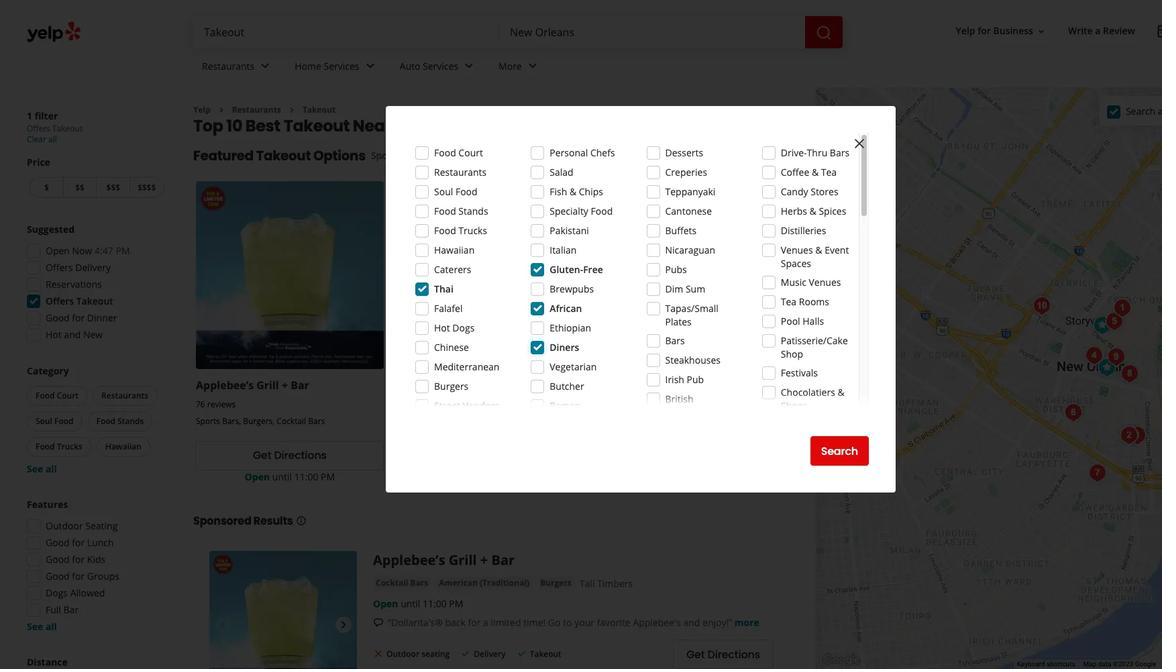 Task type: vqa. For each thing, say whether or not it's contained in the screenshot.
top Offers
yes



Task type: describe. For each thing, give the bounding box(es) containing it.
1 horizontal spatial pm
[[321, 470, 335, 483]]

map region
[[791, 0, 1163, 669]]

event
[[825, 244, 849, 256]]

1 horizontal spatial tea
[[821, 166, 837, 179]]

0 vertical spatial applebee's grill + bar link
[[196, 378, 309, 393]]

tapas/small
[[666, 302, 719, 315]]

"dollarita's®
[[388, 616, 443, 629]]

coffee & tea
[[781, 166, 837, 179]]

hot and new
[[46, 328, 103, 341]]

favorite
[[597, 616, 631, 629]]

good for groups
[[46, 570, 120, 583]]

2 vertical spatial bar
[[63, 603, 79, 616]]

sponsored results
[[193, 513, 293, 529]]

& for fish
[[570, 185, 577, 198]]

personal
[[550, 146, 588, 159]]

shops
[[781, 399, 808, 412]]

$$
[[75, 182, 85, 193]]

brewpubs
[[550, 283, 594, 295]]

(18
[[488, 399, 502, 412]]

gus's world famous fried chicken image
[[1124, 422, 1151, 449]]

tall
[[580, 577, 595, 590]]

takeout right 16 checkmark v2 image
[[530, 649, 562, 660]]

yelp link
[[193, 104, 211, 115]]

offers for offers takeout
[[46, 295, 74, 307]]

filter
[[35, 109, 58, 122]]

dogs inside group
[[46, 587, 68, 599]]

& for venues
[[816, 244, 823, 256]]

results
[[254, 513, 293, 529]]

near
[[353, 115, 392, 137]]

music
[[781, 276, 807, 289]]

+ for applebee's grill + bar
[[481, 551, 488, 569]]

enjoy!"
[[703, 616, 733, 629]]

personal chefs
[[550, 146, 615, 159]]

24 chevron down v2 image for home services
[[362, 58, 378, 74]]

yelp for yelp for business
[[956, 24, 976, 37]]

venues inside venues & event spaces
[[781, 244, 813, 256]]

takeout right 16 chevron right v2 image
[[303, 104, 336, 115]]

24 chevron down v2 image
[[257, 58, 273, 74]]

features
[[27, 498, 68, 511]]

soul inside soul food button
[[36, 416, 52, 427]]

0 horizontal spatial tea
[[781, 295, 797, 308]]

16 speech v2 image
[[373, 618, 384, 629]]

burgers inside search dialog
[[434, 380, 469, 393]]

more
[[499, 59, 522, 72]]

sponsored for sponsored
[[371, 149, 420, 162]]

1 horizontal spatial open until 11:00 pm
[[373, 597, 463, 610]]

court inside search dialog
[[459, 146, 483, 159]]

"dollarita's® back for a limited time! go to your favorite applebee's and enjoy!" more
[[388, 616, 760, 629]]

3.9 (18 reviews)
[[472, 399, 540, 412]]

steakhouses
[[666, 354, 721, 367]]

business categories element
[[191, 48, 1163, 87]]

1 vertical spatial until
[[401, 597, 420, 610]]

clear
[[27, 134, 46, 145]]

keyboard shortcuts
[[1018, 661, 1076, 668]]

more
[[735, 616, 760, 629]]

trucks inside button
[[57, 441, 82, 452]]

bar for applebee's grill + bar
[[492, 551, 515, 569]]

1 horizontal spatial and
[[684, 616, 700, 629]]

herbs & spices
[[781, 205, 847, 217]]

soul food inside search dialog
[[434, 185, 478, 198]]

hot for hot dogs
[[434, 322, 450, 334]]

directions for get directions 'link' to the left
[[274, 448, 327, 463]]

outdoor seating
[[387, 649, 450, 660]]

italian
[[550, 244, 577, 256]]

0 horizontal spatial open until 11:00 pm
[[245, 470, 335, 483]]

write
[[1069, 24, 1093, 37]]

0 horizontal spatial a
[[483, 616, 489, 629]]

get directions for get directions 'link' to the bottom
[[687, 647, 761, 662]]

limited
[[491, 616, 521, 629]]

0 horizontal spatial delivery
[[75, 261, 111, 274]]

ihop image
[[1090, 312, 1116, 339]]

starbucks image
[[1094, 354, 1121, 381]]

16 chevron right v2 image
[[287, 105, 297, 115]]

street
[[434, 399, 461, 412]]

stands inside search dialog
[[459, 205, 488, 217]]

hawaiian inside search dialog
[[434, 244, 475, 256]]

stands inside button
[[118, 416, 144, 427]]

offers delivery
[[46, 261, 111, 274]]

top 10 best takeout near new orleans, louisiana
[[193, 115, 582, 137]]

food trucks button
[[27, 437, 91, 457]]

4:47
[[95, 244, 113, 257]]

desserts
[[666, 146, 704, 159]]

1 horizontal spatial 16 info v2 image
[[422, 151, 433, 161]]

salad
[[550, 166, 574, 179]]

outdoor for outdoor seating
[[387, 649, 420, 660]]

american (traditional) button
[[437, 576, 532, 590]]

good for good for groups
[[46, 570, 70, 583]]

for for lunch
[[72, 536, 85, 549]]

google image
[[820, 652, 864, 669]]

get directions for get directions 'link' to the left
[[253, 448, 327, 463]]

open for offers delivery
[[46, 244, 70, 257]]

trucks inside search dialog
[[459, 224, 487, 237]]

projects image
[[1157, 24, 1163, 40]]

restaurants right 16 chevron right v2 icon on the left of page
[[232, 104, 281, 115]]

food court inside search dialog
[[434, 146, 483, 159]]

shortcuts
[[1047, 661, 1076, 668]]

big little kitchen nola image
[[1061, 399, 1087, 426]]

tall timbers
[[580, 577, 633, 590]]

1 horizontal spatial 11:00
[[423, 597, 447, 610]]

applebee's for applebee's grill + bar
[[373, 551, 445, 569]]

to
[[563, 616, 572, 629]]

good for good for dinner
[[46, 311, 70, 324]]

african
[[550, 302, 582, 315]]

auto services
[[400, 59, 459, 72]]

search a
[[1126, 104, 1163, 117]]

majoria's commerce restaurant image
[[1104, 344, 1130, 371]]

options
[[313, 147, 366, 165]]

all inside 1 filter offers takeout clear all
[[48, 134, 57, 145]]

takeout inside 1 filter offers takeout clear all
[[52, 123, 83, 134]]

next image
[[336, 617, 352, 633]]

see all button for features
[[27, 620, 57, 633]]

full bar
[[46, 603, 79, 616]]

hot for hot and new
[[46, 328, 62, 341]]

bars down plates
[[666, 334, 685, 347]]

open now 4:47 pm
[[46, 244, 130, 257]]

search image
[[816, 25, 832, 41]]

plates
[[666, 316, 692, 328]]

grill for applebee's grill + bar
[[449, 551, 477, 569]]

drive-thru bars
[[781, 146, 850, 159]]

for right back
[[468, 616, 481, 629]]

good for lunch
[[46, 536, 114, 549]]

cocktail inside applebee's grill + bar 76 reviews sports bars, burgers, cocktail bars
[[277, 416, 306, 427]]

review
[[1104, 24, 1136, 37]]

food stands inside search dialog
[[434, 205, 488, 217]]

dogs allowed
[[46, 587, 105, 599]]

falafel
[[434, 302, 463, 315]]

chocolatiers & shops
[[781, 386, 845, 412]]

nicaraguan
[[666, 244, 716, 256]]

applebee's for applebee's grill + bar 76 reviews sports bars, burgers, cocktail bars
[[196, 378, 254, 393]]

restaurants inside search dialog
[[434, 166, 487, 179]]

data
[[1099, 661, 1112, 668]]

$ button
[[30, 177, 63, 198]]

directions for get directions 'link' to the bottom
[[708, 647, 761, 662]]

1 vertical spatial delivery
[[474, 649, 506, 660]]

seating
[[422, 649, 450, 660]]

takeout down best
[[256, 147, 311, 165]]

search for search
[[821, 443, 859, 459]]

sports
[[196, 416, 220, 427]]

group containing features
[[23, 498, 166, 634]]

16 chevron right v2 image
[[216, 105, 227, 115]]

a for search
[[1159, 104, 1163, 117]]

lunch
[[87, 536, 114, 549]]

search dialog
[[0, 0, 1163, 669]]

shop
[[781, 348, 804, 360]]

cajun dragon image
[[1110, 295, 1136, 322]]

chocolatiers
[[781, 386, 836, 399]]

1 vertical spatial venues
[[809, 276, 841, 289]]

& for herbs
[[810, 205, 817, 217]]

0 vertical spatial 11:00
[[294, 470, 318, 483]]

bars inside button
[[411, 577, 428, 588]]

16 chevron down v2 image
[[1036, 26, 1047, 37]]

drive-
[[781, 146, 807, 159]]

get for get directions 'link' to the bottom
[[687, 647, 705, 662]]

for for business
[[978, 24, 991, 37]]

0 vertical spatial restaurants link
[[191, 48, 284, 87]]

mediterranean
[[434, 360, 500, 373]]

stores
[[811, 185, 839, 198]]

food court inside button
[[36, 390, 79, 401]]

user actions element
[[946, 19, 1163, 46]]

yawdi food image
[[1029, 293, 1056, 320]]

food trucks inside button
[[36, 441, 82, 452]]

takeout up the dinner
[[76, 295, 113, 307]]

buffets
[[666, 224, 697, 237]]

ramen
[[550, 399, 581, 412]]

price group
[[27, 156, 166, 201]]

hawaiian inside button
[[105, 441, 142, 452]]

tapas/small plates
[[666, 302, 719, 328]]

$$$ button
[[96, 177, 130, 198]]

olive image
[[1081, 342, 1108, 369]]

timbers
[[598, 577, 633, 590]]

takeout link
[[303, 104, 336, 115]]

(traditional)
[[480, 577, 530, 588]]

©2023
[[1114, 661, 1134, 668]]

1 vertical spatial open
[[245, 470, 270, 483]]

sponsored for sponsored results
[[193, 513, 251, 529]]

0 vertical spatial new
[[395, 115, 430, 137]]

offers for offers delivery
[[46, 261, 73, 274]]

search button
[[811, 436, 869, 466]]

24 chevron down v2 image for auto services
[[461, 58, 477, 74]]

& for chocolatiers
[[838, 386, 845, 399]]

distilleries
[[781, 224, 827, 237]]

court inside button
[[57, 390, 79, 401]]

back
[[445, 616, 466, 629]]

thru
[[807, 146, 828, 159]]

all for features
[[46, 620, 57, 633]]

gluten-free
[[550, 263, 603, 276]]

clear all link
[[27, 134, 57, 145]]

hawaiian button
[[97, 437, 150, 457]]

16 close v2 image
[[373, 649, 384, 659]]

0 horizontal spatial 16 info v2 image
[[296, 515, 306, 526]]



Task type: locate. For each thing, give the bounding box(es) containing it.
pool
[[781, 315, 801, 328]]

takeout down filter
[[52, 123, 83, 134]]

1 horizontal spatial open
[[245, 470, 270, 483]]

kids
[[87, 553, 106, 566]]

slideshow element
[[209, 551, 357, 669]]

soul food down orleans, on the left top of page
[[434, 185, 478, 198]]

dogs inside search dialog
[[453, 322, 475, 334]]

1 see all button from the top
[[27, 463, 57, 475]]

& down 'drive-thru bars' on the right top
[[812, 166, 819, 179]]

for up good for kids on the left of page
[[72, 536, 85, 549]]

tea up pool
[[781, 295, 797, 308]]

1 services from the left
[[324, 59, 360, 72]]

1 horizontal spatial until
[[401, 597, 420, 610]]

hot down "good for dinner"
[[46, 328, 62, 341]]

1 vertical spatial search
[[821, 443, 859, 459]]

0 vertical spatial see
[[27, 463, 43, 475]]

pubs
[[666, 263, 687, 276]]

good for kids
[[46, 553, 106, 566]]

category
[[27, 365, 69, 377]]

1 vertical spatial yelp
[[193, 104, 211, 115]]

and left enjoy!"
[[684, 616, 700, 629]]

1 horizontal spatial get
[[687, 647, 705, 662]]

0 vertical spatial get directions
[[253, 448, 327, 463]]

applebee's grill + bar link up burgers,
[[196, 378, 309, 393]]

dim sum
[[666, 283, 706, 295]]

offers up reservations on the left of the page
[[46, 261, 73, 274]]

0 vertical spatial offers
[[27, 123, 50, 134]]

open until 11:00 pm up results
[[245, 470, 335, 483]]

outdoor right 16 close v2 icon
[[387, 649, 420, 660]]

restaurants inside business categories element
[[202, 59, 255, 72]]

open for "dollarita's® back for a limited time! go to your favorite applebee's and enjoy!"
[[373, 597, 398, 610]]

& left event
[[816, 244, 823, 256]]

map data ©2023 google
[[1084, 661, 1157, 668]]

1 horizontal spatial hawaiian
[[434, 244, 475, 256]]

2 see from the top
[[27, 620, 43, 633]]

offers inside 1 filter offers takeout clear all
[[27, 123, 50, 134]]

1 vertical spatial a
[[1159, 104, 1163, 117]]

see
[[27, 463, 43, 475], [27, 620, 43, 633]]

tea up stores
[[821, 166, 837, 179]]

festivals
[[781, 367, 818, 379]]

cocktail inside button
[[376, 577, 408, 588]]

1 vertical spatial tea
[[781, 295, 797, 308]]

food stands inside food stands button
[[96, 416, 144, 427]]

food
[[434, 146, 456, 159], [456, 185, 478, 198], [434, 205, 456, 217], [591, 205, 613, 217], [434, 224, 456, 237], [36, 390, 55, 401], [54, 416, 74, 427], [96, 416, 116, 427], [36, 441, 55, 452]]

open up 16 speech v2 icon
[[373, 597, 398, 610]]

1
[[27, 109, 32, 122]]

food stands down restaurants 'button'
[[96, 416, 144, 427]]

1 vertical spatial food stands
[[96, 416, 144, 427]]

see all down full on the bottom left of page
[[27, 620, 57, 633]]

cocktail right burgers,
[[277, 416, 306, 427]]

0 horizontal spatial directions
[[274, 448, 327, 463]]

0 vertical spatial see all button
[[27, 463, 57, 475]]

1 horizontal spatial services
[[423, 59, 459, 72]]

get down enjoy!"
[[687, 647, 705, 662]]

0 vertical spatial group
[[23, 223, 166, 346]]

24 chevron down v2 image left auto
[[362, 58, 378, 74]]

1 horizontal spatial get directions
[[687, 647, 761, 662]]

yelp for yelp link on the left
[[193, 104, 211, 115]]

0 vertical spatial burgers
[[434, 380, 469, 393]]

0 horizontal spatial outdoor
[[46, 520, 83, 532]]

for down good for kids on the left of page
[[72, 570, 85, 583]]

1 horizontal spatial food stands
[[434, 205, 488, 217]]

2 see all from the top
[[27, 620, 57, 633]]

soul food down food court button
[[36, 416, 74, 427]]

applebee's inside applebee's grill + bar 76 reviews sports bars, burgers, cocktail bars
[[196, 378, 254, 393]]

0 vertical spatial pm
[[116, 244, 130, 257]]

more link
[[735, 616, 760, 629]]

0 horizontal spatial +
[[282, 378, 288, 393]]

offers
[[27, 123, 50, 134], [46, 261, 73, 274], [46, 295, 74, 307]]

24 chevron down v2 image inside more link
[[525, 58, 541, 74]]

restaurants inside 'button'
[[101, 390, 148, 401]]

dp dough image
[[791, 489, 818, 516]]

0 horizontal spatial search
[[821, 443, 859, 459]]

hot down falafel
[[434, 322, 450, 334]]

hawaiian down food stands button
[[105, 441, 142, 452]]

restaurants up food stands button
[[101, 390, 148, 401]]

court up soul food button
[[57, 390, 79, 401]]

1 horizontal spatial +
[[481, 551, 488, 569]]

pub
[[687, 373, 704, 386]]

16 checkmark v2 image
[[517, 649, 527, 659]]

2 good from the top
[[46, 536, 70, 549]]

0 horizontal spatial food trucks
[[36, 441, 82, 452]]

1 horizontal spatial soul food
[[434, 185, 478, 198]]

cantonese
[[666, 205, 712, 217]]

search for search a
[[1126, 104, 1156, 117]]

1 horizontal spatial hot
[[434, 322, 450, 334]]

write a review link
[[1063, 19, 1141, 43]]

open
[[46, 244, 70, 257], [245, 470, 270, 483], [373, 597, 398, 610]]

burgers,
[[243, 416, 275, 427]]

tea rooms
[[781, 295, 830, 308]]

0 horizontal spatial until
[[272, 470, 292, 483]]

new right near
[[395, 115, 430, 137]]

1 vertical spatial get directions link
[[674, 640, 773, 669]]

0 vertical spatial a
[[1096, 24, 1101, 37]]

0 vertical spatial soul food
[[434, 185, 478, 198]]

see all button
[[27, 463, 57, 475], [27, 620, 57, 633]]

1 vertical spatial soul food
[[36, 416, 74, 427]]

sponsored down top 10 best takeout near new orleans, louisiana
[[371, 149, 420, 162]]

trucks down soul food button
[[57, 441, 82, 452]]

outdoor for outdoor seating
[[46, 520, 83, 532]]

food court up soul food button
[[36, 390, 79, 401]]

0 horizontal spatial get directions link
[[196, 441, 384, 470]]

food court down orleans, on the left top of page
[[434, 146, 483, 159]]

good for good for kids
[[46, 553, 70, 566]]

grill up burgers,
[[257, 378, 279, 393]]

home services
[[295, 59, 360, 72]]

1 horizontal spatial a
[[1096, 24, 1101, 37]]

bars left the close icon
[[830, 146, 850, 159]]

applebee's up reviews
[[196, 378, 254, 393]]

previous image
[[215, 617, 231, 633]]

pm inside group
[[116, 244, 130, 257]]

get directions down enjoy!"
[[687, 647, 761, 662]]

food trucks inside search dialog
[[434, 224, 487, 237]]

directions down more link
[[708, 647, 761, 662]]

16 checkmark v2 image
[[461, 649, 471, 659]]

1 vertical spatial pm
[[321, 470, 335, 483]]

services right the home
[[324, 59, 360, 72]]

hawaiian up caterers
[[434, 244, 475, 256]]

0 horizontal spatial soul
[[36, 416, 52, 427]]

suggested
[[27, 223, 75, 236]]

keyboard
[[1018, 661, 1046, 668]]

for for groups
[[72, 570, 85, 583]]

hot
[[434, 322, 450, 334], [46, 328, 62, 341]]

0 vertical spatial food stands
[[434, 205, 488, 217]]

0 vertical spatial 16 info v2 image
[[422, 151, 433, 161]]

for down good for lunch in the bottom of the page
[[72, 553, 85, 566]]

irish pub
[[666, 373, 704, 386]]

services right auto
[[423, 59, 459, 72]]

sum
[[686, 283, 706, 295]]

search inside button
[[821, 443, 859, 459]]

see all button for category
[[27, 463, 57, 475]]

trucks
[[459, 224, 487, 237], [57, 441, 82, 452]]

3 24 chevron down v2 image from the left
[[525, 58, 541, 74]]

0 vertical spatial cocktail
[[277, 416, 306, 427]]

see for features
[[27, 620, 43, 633]]

thai
[[434, 283, 454, 295]]

get down burgers,
[[253, 448, 272, 463]]

pakistani
[[550, 224, 589, 237]]

burgers inside button
[[540, 577, 572, 588]]

1 vertical spatial grill
[[449, 551, 477, 569]]

1 horizontal spatial court
[[459, 146, 483, 159]]

new down the dinner
[[83, 328, 103, 341]]

applebee's grill + bar image
[[209, 551, 357, 669]]

0 horizontal spatial applebee's
[[196, 378, 254, 393]]

get
[[253, 448, 272, 463], [687, 647, 705, 662]]

venues
[[781, 244, 813, 256], [809, 276, 841, 289]]

bars right burgers,
[[308, 416, 325, 427]]

get for get directions 'link' to the left
[[253, 448, 272, 463]]

16 info v2 image down top 10 best takeout near new orleans, louisiana
[[422, 151, 433, 161]]

3.9 star rating image
[[395, 400, 467, 413]]

until up ""dollarita's®" on the bottom left of the page
[[401, 597, 420, 610]]

1 vertical spatial new
[[83, 328, 103, 341]]

3 good from the top
[[46, 553, 70, 566]]

1 vertical spatial cocktail
[[376, 577, 408, 588]]

good for good for lunch
[[46, 536, 70, 549]]

venues up rooms on the top of the page
[[809, 276, 841, 289]]

close image
[[852, 135, 868, 152]]

2 vertical spatial pm
[[449, 597, 463, 610]]

court
[[459, 146, 483, 159], [57, 390, 79, 401]]

1 vertical spatial restaurants link
[[232, 104, 281, 115]]

a for write
[[1096, 24, 1101, 37]]

1 vertical spatial applebee's grill + bar link
[[373, 551, 515, 569]]

1 vertical spatial see all
[[27, 620, 57, 633]]

grill inside applebee's grill + bar 76 reviews sports bars, burgers, cocktail bars
[[257, 378, 279, 393]]

outdoor up good for lunch in the bottom of the page
[[46, 520, 83, 532]]

seating
[[85, 520, 118, 532]]

& right fish
[[570, 185, 577, 198]]

write a review
[[1069, 24, 1136, 37]]

0 horizontal spatial applebee's grill + bar link
[[196, 378, 309, 393]]

2 24 chevron down v2 image from the left
[[461, 58, 477, 74]]

applebee's grill + bar link up "american"
[[373, 551, 515, 569]]

1 vertical spatial and
[[684, 616, 700, 629]]

0 horizontal spatial food court
[[36, 390, 79, 401]]

chips
[[579, 185, 603, 198]]

for left business
[[978, 24, 991, 37]]

pm for offers delivery
[[116, 244, 130, 257]]

4 good from the top
[[46, 570, 70, 583]]

& for coffee
[[812, 166, 819, 179]]

1 horizontal spatial applebee's grill + bar link
[[373, 551, 515, 569]]

0 vertical spatial soul
[[434, 185, 453, 198]]

firehouse subs
[[395, 378, 475, 393]]

1 horizontal spatial food court
[[434, 146, 483, 159]]

grill for applebee's grill + bar 76 reviews sports bars, burgers, cocktail bars
[[257, 378, 279, 393]]

restaurants button
[[93, 386, 157, 406]]

& inside chocolatiers & shops
[[838, 386, 845, 399]]

featured takeout options
[[193, 147, 366, 165]]

subs
[[450, 378, 475, 393]]

food trucks up caterers
[[434, 224, 487, 237]]

burgers link
[[538, 576, 575, 590]]

1 vertical spatial see all button
[[27, 620, 57, 633]]

dim
[[666, 283, 684, 295]]

see all for category
[[27, 463, 57, 475]]

trucks up caterers
[[459, 224, 487, 237]]

for for dinner
[[72, 311, 85, 324]]

and down "good for dinner"
[[64, 328, 81, 341]]

applebee's up cocktail bars
[[373, 551, 445, 569]]

directions down burgers,
[[274, 448, 327, 463]]

pm for "dollarita's® back for a limited time! go to your favorite applebee's and enjoy!"
[[449, 597, 463, 610]]

fat boy pantry image
[[1085, 460, 1112, 487]]

2 horizontal spatial a
[[1159, 104, 1163, 117]]

bars inside applebee's grill + bar 76 reviews sports bars, burgers, cocktail bars
[[308, 416, 325, 427]]

mother's restaurant image
[[1117, 360, 1144, 387]]

delivery
[[75, 261, 111, 274], [474, 649, 506, 660]]

2 vertical spatial offers
[[46, 295, 74, 307]]

0 vertical spatial applebee's
[[196, 378, 254, 393]]

0 horizontal spatial services
[[324, 59, 360, 72]]

new inside group
[[83, 328, 103, 341]]

24 chevron down v2 image
[[362, 58, 378, 74], [461, 58, 477, 74], [525, 58, 541, 74]]

see all for features
[[27, 620, 57, 633]]

soul food
[[434, 185, 478, 198], [36, 416, 74, 427]]

1 vertical spatial open until 11:00 pm
[[373, 597, 463, 610]]

0 vertical spatial outdoor
[[46, 520, 83, 532]]

outdoor seating
[[46, 520, 118, 532]]

0 horizontal spatial stands
[[118, 416, 144, 427]]

1 horizontal spatial get directions link
[[674, 640, 773, 669]]

american (traditional)
[[439, 577, 530, 588]]

stands down restaurants 'button'
[[118, 416, 144, 427]]

0 horizontal spatial grill
[[257, 378, 279, 393]]

1 horizontal spatial 24 chevron down v2 image
[[461, 58, 477, 74]]

2 vertical spatial all
[[46, 620, 57, 633]]

takeout up 'options' at the top left of page
[[284, 115, 350, 137]]

featured
[[193, 147, 254, 165]]

bar for applebee's grill + bar 76 reviews sports bars, burgers, cocktail bars
[[291, 378, 309, 393]]

2 vertical spatial open
[[373, 597, 398, 610]]

+ inside applebee's grill + bar 76 reviews sports bars, burgers, cocktail bars
[[282, 378, 288, 393]]

1 horizontal spatial bar
[[291, 378, 309, 393]]

24 chevron down v2 image right more at the left of the page
[[525, 58, 541, 74]]

grill
[[257, 378, 279, 393], [449, 551, 477, 569]]

get directions link down burgers,
[[196, 441, 384, 470]]

all right clear at the top left
[[48, 134, 57, 145]]

& inside venues & event spaces
[[816, 244, 823, 256]]

time!
[[524, 616, 546, 629]]

see all down food trucks button
[[27, 463, 57, 475]]

services for auto services
[[423, 59, 459, 72]]

cocktail bars link
[[373, 576, 431, 590]]

1 vertical spatial food court
[[36, 390, 79, 401]]

for down offers takeout
[[72, 311, 85, 324]]

& right herbs
[[810, 205, 817, 217]]

chefs
[[591, 146, 615, 159]]

venues up spaces
[[781, 244, 813, 256]]

applebee's
[[633, 616, 681, 629]]

good
[[46, 311, 70, 324], [46, 536, 70, 549], [46, 553, 70, 566], [46, 570, 70, 583]]

dinner
[[87, 311, 117, 324]]

0 vertical spatial directions
[[274, 448, 327, 463]]

olde nola cookery image
[[1102, 308, 1128, 335]]

outdoor
[[46, 520, 83, 532], [387, 649, 420, 660]]

0 vertical spatial food court
[[434, 146, 483, 159]]

0 vertical spatial get
[[253, 448, 272, 463]]

1 see all from the top
[[27, 463, 57, 475]]

0 horizontal spatial court
[[57, 390, 79, 401]]

restaurants left 24 chevron down v2 icon
[[202, 59, 255, 72]]

all for category
[[46, 463, 57, 475]]

2 services from the left
[[423, 59, 459, 72]]

1 see from the top
[[27, 463, 43, 475]]

1 horizontal spatial sponsored
[[371, 149, 420, 162]]

rooms
[[799, 295, 830, 308]]

get directions down burgers,
[[253, 448, 327, 463]]

fish & chips
[[550, 185, 603, 198]]

cocktail up 16 speech v2 icon
[[376, 577, 408, 588]]

1 vertical spatial bar
[[492, 551, 515, 569]]

24 chevron down v2 image for more
[[525, 58, 541, 74]]

16 info v2 image
[[422, 151, 433, 161], [296, 515, 306, 526]]

2 vertical spatial a
[[483, 616, 489, 629]]

for for kids
[[72, 553, 85, 566]]

see up 'distance'
[[27, 620, 43, 633]]

fish
[[550, 185, 567, 198]]

street vendors
[[434, 399, 499, 412]]

$$$$ button
[[130, 177, 164, 198]]

0 vertical spatial and
[[64, 328, 81, 341]]

0 vertical spatial delivery
[[75, 261, 111, 274]]

orleans,
[[433, 115, 501, 137]]

hot inside search dialog
[[434, 322, 450, 334]]

cochon butcher image
[[1116, 422, 1143, 449]]

2 see all button from the top
[[27, 620, 57, 633]]

bars down applebee's grill + bar at the left bottom of page
[[411, 577, 428, 588]]

0 horizontal spatial 24 chevron down v2 image
[[362, 58, 378, 74]]

restaurants down orleans, on the left top of page
[[434, 166, 487, 179]]

food trucks down soul food button
[[36, 441, 82, 452]]

$
[[44, 182, 49, 193]]

more link
[[488, 48, 552, 87]]

home
[[295, 59, 321, 72]]

stands up caterers
[[459, 205, 488, 217]]

see for category
[[27, 463, 43, 475]]

delivery down open now 4:47 pm
[[75, 261, 111, 274]]

soul inside search dialog
[[434, 185, 453, 198]]

dogs up full on the bottom left of page
[[46, 587, 68, 599]]

1 vertical spatial burgers
[[540, 577, 572, 588]]

1 good from the top
[[46, 311, 70, 324]]

$$$$
[[138, 182, 156, 193]]

map
[[1084, 661, 1097, 668]]

good up dogs allowed
[[46, 570, 70, 583]]

food stands up caterers
[[434, 205, 488, 217]]

good up good for kids on the left of page
[[46, 536, 70, 549]]

0 vertical spatial hawaiian
[[434, 244, 475, 256]]

all down food trucks button
[[46, 463, 57, 475]]

1 filter offers takeout clear all
[[27, 109, 83, 145]]

+ for applebee's grill + bar 76 reviews sports bars, burgers, cocktail bars
[[282, 378, 288, 393]]

soul food inside soul food button
[[36, 416, 74, 427]]

yelp left 16 chevron right v2 icon on the left of page
[[193, 104, 211, 115]]

services for home services
[[324, 59, 360, 72]]

open up sponsored results
[[245, 470, 270, 483]]

1 horizontal spatial outdoor
[[387, 649, 420, 660]]

group containing suggested
[[23, 223, 166, 346]]

yelp inside yelp for business button
[[956, 24, 976, 37]]

$$ button
[[63, 177, 96, 198]]

open down suggested
[[46, 244, 70, 257]]

0 vertical spatial venues
[[781, 244, 813, 256]]

soul food button
[[27, 412, 82, 432]]

burgers up the street
[[434, 380, 469, 393]]

yelp for business
[[956, 24, 1034, 37]]

0 vertical spatial food trucks
[[434, 224, 487, 237]]

0 horizontal spatial and
[[64, 328, 81, 341]]

business
[[994, 24, 1034, 37]]

24 chevron down v2 image inside home services link
[[362, 58, 378, 74]]

all down full on the bottom left of page
[[46, 620, 57, 633]]

good down good for lunch in the bottom of the page
[[46, 553, 70, 566]]

pool halls
[[781, 315, 824, 328]]

None search field
[[193, 16, 846, 48]]

16 info v2 image right results
[[296, 515, 306, 526]]

burgers left tall
[[540, 577, 572, 588]]

restaurants link
[[191, 48, 284, 87], [232, 104, 281, 115]]

1 vertical spatial 16 info v2 image
[[296, 515, 306, 526]]

restaurants link up 16 chevron right v2 icon on the left of page
[[191, 48, 284, 87]]

1 vertical spatial get directions
[[687, 647, 761, 662]]

grill up "american"
[[449, 551, 477, 569]]

1 24 chevron down v2 image from the left
[[362, 58, 378, 74]]

24 chevron down v2 image inside auto services link
[[461, 58, 477, 74]]

dogs up chinese
[[453, 322, 475, 334]]

see all button down full on the bottom left of page
[[27, 620, 57, 633]]

tea
[[821, 166, 837, 179], [781, 295, 797, 308]]

offers down filter
[[27, 123, 50, 134]]

your
[[575, 616, 595, 629]]

1 horizontal spatial grill
[[449, 551, 477, 569]]

bar inside applebee's grill + bar 76 reviews sports bars, burgers, cocktail bars
[[291, 378, 309, 393]]

1 horizontal spatial cocktail
[[376, 577, 408, 588]]

restaurants link right 16 chevron right v2 icon on the left of page
[[232, 104, 281, 115]]

0 horizontal spatial sponsored
[[193, 513, 251, 529]]

3.9
[[472, 399, 486, 412]]

price
[[27, 156, 50, 168]]

offers takeout
[[46, 295, 113, 307]]

auto services link
[[389, 48, 488, 87]]

for inside button
[[978, 24, 991, 37]]

group
[[23, 223, 166, 346], [24, 365, 166, 476], [23, 498, 166, 634]]

group containing category
[[24, 365, 166, 476]]

see down food trucks button
[[27, 463, 43, 475]]

bars
[[830, 146, 850, 159], [666, 334, 685, 347], [308, 416, 325, 427], [411, 577, 428, 588]]

see all button down food trucks button
[[27, 463, 57, 475]]

1 vertical spatial all
[[46, 463, 57, 475]]

1 vertical spatial get
[[687, 647, 705, 662]]



